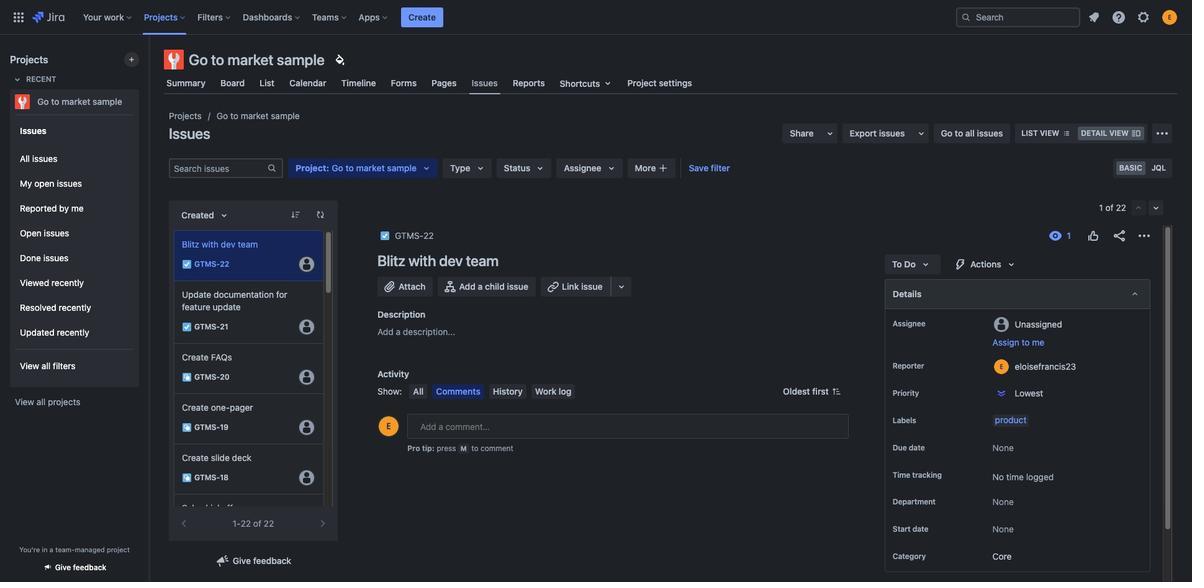 Task type: describe. For each thing, give the bounding box(es) containing it.
1 horizontal spatial assignee
[[893, 319, 925, 328]]

1 horizontal spatial give
[[233, 556, 251, 566]]

save
[[689, 163, 709, 173]]

0 horizontal spatial give
[[55, 563, 71, 572]]

my
[[20, 178, 32, 188]]

your work button
[[79, 7, 136, 27]]

go right :
[[332, 163, 343, 173]]

oldest first
[[783, 386, 829, 397]]

0 horizontal spatial blitz with dev team
[[182, 239, 258, 250]]

done
[[20, 252, 41, 263]]

status button
[[496, 158, 551, 178]]

issues left list view
[[977, 128, 1003, 138]]

basic
[[1119, 163, 1142, 173]]

none for due date
[[993, 443, 1014, 453]]

create for create one-pager
[[182, 402, 209, 413]]

1 horizontal spatial blitz
[[377, 252, 405, 269]]

projects button
[[140, 7, 190, 27]]

team-
[[55, 546, 75, 554]]

assignee button
[[556, 158, 623, 178]]

create button
[[401, 7, 443, 27]]

teams button
[[308, 7, 351, 27]]

settings image
[[1136, 10, 1151, 25]]

open issues
[[20, 228, 69, 238]]

task image for blitz with dev team
[[182, 260, 192, 269]]

create one-pager
[[182, 402, 253, 413]]

group containing issues
[[15, 114, 134, 386]]

create slide deck
[[182, 453, 252, 463]]

all button
[[409, 384, 427, 399]]

2 none from the top
[[993, 497, 1014, 507]]

comments
[[436, 386, 480, 397]]

view for view all projects
[[15, 397, 34, 407]]

1-22 of 22
[[233, 518, 274, 529]]

go up summary
[[189, 51, 208, 68]]

filter
[[711, 163, 730, 173]]

work log
[[535, 386, 571, 397]]

:
[[326, 163, 329, 173]]

vote options: no one has voted for this issue yet. image
[[1086, 228, 1101, 243]]

sub task image for create one-pager
[[182, 423, 192, 433]]

go down the board link
[[217, 111, 228, 121]]

no
[[993, 472, 1004, 482]]

my open issues link
[[15, 171, 134, 196]]

pro
[[407, 444, 420, 453]]

to right open export issues dropdown image
[[955, 128, 963, 138]]

gtms-20
[[194, 373, 230, 382]]

reported by me link
[[15, 196, 134, 221]]

gtms- for create slide deck
[[194, 473, 220, 483]]

export issues button
[[842, 124, 929, 143]]

actions image
[[1137, 228, 1152, 243]]

gtms- for blitz with dev team
[[194, 260, 220, 269]]

tracking
[[912, 471, 942, 480]]

add to starred image
[[135, 94, 150, 109]]

0 vertical spatial of
[[1105, 202, 1114, 213]]

market right :
[[356, 163, 385, 173]]

all for projects
[[37, 397, 45, 407]]

list view
[[1022, 129, 1059, 138]]

gtms- for create faqs
[[194, 373, 220, 382]]

calendar link
[[287, 72, 329, 94]]

all issues link
[[15, 147, 134, 171]]

create for create
[[408, 11, 436, 22]]

your
[[83, 11, 102, 22]]

0 horizontal spatial gtms-22
[[194, 260, 229, 269]]

projects for projects dropdown button
[[144, 11, 178, 22]]

view for list view
[[1040, 129, 1059, 138]]

add for add a child issue
[[459, 281, 476, 292]]

add a child issue button
[[438, 277, 536, 297]]

profile image of eloisefrancis23 image
[[379, 417, 399, 436]]

21
[[220, 322, 228, 332]]

feature
[[182, 302, 210, 312]]

activity
[[377, 369, 409, 379]]

project for project : go to market sample
[[296, 163, 326, 173]]

2 issue from the left
[[581, 281, 603, 292]]

time tracking
[[893, 471, 942, 480]]

none for start date
[[993, 524, 1014, 535]]

timeline link
[[339, 72, 378, 94]]

2 vertical spatial go to market sample
[[217, 111, 300, 121]]

list for list
[[260, 78, 275, 88]]

sample left type
[[387, 163, 417, 173]]

1 of 22
[[1099, 202, 1126, 213]]

me for reported by me
[[71, 203, 84, 213]]

0 vertical spatial with
[[202, 239, 218, 250]]

more
[[635, 163, 656, 173]]

import and bulk change issues image
[[1155, 126, 1170, 141]]

recent
[[26, 75, 56, 84]]

add a child issue
[[459, 281, 528, 292]]

recently for viewed recently
[[51, 277, 84, 288]]

link issue button
[[541, 277, 611, 297]]

0 vertical spatial all
[[965, 128, 975, 138]]

create for create slide deck
[[182, 453, 209, 463]]

tab list containing issues
[[156, 72, 1185, 94]]

calendar
[[289, 78, 326, 88]]

me for assign to me
[[1032, 337, 1044, 348]]

list link
[[257, 72, 277, 94]]

sidebar navigation image
[[135, 50, 163, 75]]

details element
[[885, 279, 1150, 309]]

1 horizontal spatial gtms-22
[[395, 230, 434, 241]]

create faqs
[[182, 352, 232, 363]]

filters
[[198, 11, 223, 22]]

eloisefrancis23
[[1015, 361, 1076, 372]]

issues down all issues "link"
[[57, 178, 82, 188]]

summary
[[166, 78, 205, 88]]

all for filters
[[42, 360, 50, 371]]

sales
[[182, 503, 203, 513]]

newest first image
[[831, 387, 841, 397]]

deck
[[232, 453, 252, 463]]

market down list link
[[241, 111, 268, 121]]

due
[[893, 443, 907, 453]]

1 vertical spatial of
[[253, 518, 261, 529]]

view for detail view
[[1109, 129, 1129, 138]]

viewed recently link
[[15, 271, 134, 296]]

to right :
[[346, 163, 354, 173]]

in
[[42, 546, 48, 554]]

issues for all issues
[[32, 153, 57, 164]]

your profile and settings image
[[1162, 10, 1177, 25]]

sub task image for create slide deck
[[182, 473, 192, 483]]

addicon image
[[658, 163, 668, 173]]

log
[[559, 386, 571, 397]]

viewed
[[20, 277, 49, 288]]

19
[[220, 423, 229, 432]]

time
[[1006, 472, 1024, 482]]

issues for projects link
[[169, 125, 210, 142]]

Search issues text field
[[170, 160, 267, 177]]

history button
[[489, 384, 526, 399]]

0 vertical spatial go to market sample
[[189, 51, 325, 68]]

issues for open issues
[[44, 228, 69, 238]]

attach button
[[377, 277, 433, 297]]

a for description...
[[396, 327, 401, 337]]

update
[[182, 289, 211, 300]]

m
[[461, 445, 467, 453]]

save filter
[[689, 163, 730, 173]]

group containing all issues
[[15, 143, 134, 349]]

link issue
[[562, 281, 603, 292]]

reported by me
[[20, 203, 84, 213]]

all for all issues
[[20, 153, 30, 164]]

settings
[[659, 78, 692, 88]]

0 vertical spatial team
[[238, 239, 258, 250]]

market up all issues "link"
[[62, 96, 90, 107]]

projects
[[48, 397, 80, 407]]

description...
[[403, 327, 455, 337]]

reported
[[20, 203, 57, 213]]

pro tip: press m to comment
[[407, 444, 513, 453]]

issues for export issues
[[879, 128, 905, 138]]

copy link to issue image
[[431, 230, 441, 240]]

shortcuts
[[560, 78, 600, 88]]

projects for projects link
[[169, 111, 202, 121]]

gtms-21
[[194, 322, 228, 332]]

gtms-19
[[194, 423, 229, 432]]

first
[[812, 386, 829, 397]]

add for add a description...
[[377, 327, 393, 337]]

by
[[59, 203, 69, 213]]

1 horizontal spatial go to market sample link
[[217, 109, 300, 124]]

child
[[485, 281, 505, 292]]

more button
[[627, 158, 676, 178]]

detail view
[[1081, 129, 1129, 138]]



Task type: locate. For each thing, give the bounding box(es) containing it.
oldest first button
[[776, 384, 849, 399]]

create project image
[[127, 55, 137, 65]]

3 none from the top
[[993, 524, 1014, 535]]

project : go to market sample
[[296, 163, 417, 173]]

of right the 1-
[[253, 518, 261, 529]]

with down created dropdown button on the left of the page
[[202, 239, 218, 250]]

give down the 1-
[[233, 556, 251, 566]]

project left settings
[[627, 78, 657, 88]]

update
[[213, 302, 241, 312]]

feedback down 1-22 of 22
[[253, 556, 291, 566]]

all for all
[[413, 386, 424, 397]]

list right board
[[260, 78, 275, 88]]

go to market sample link
[[10, 89, 134, 114], [217, 109, 300, 124]]

to inside button
[[1022, 337, 1030, 348]]

team up add a child issue button
[[466, 252, 499, 269]]

1 horizontal spatial give feedback button
[[208, 551, 299, 571]]

1 vertical spatial sub task image
[[182, 423, 192, 433]]

1 vertical spatial all
[[413, 386, 424, 397]]

1 horizontal spatial dev
[[439, 252, 463, 269]]

issues inside group
[[20, 125, 46, 136]]

issue right child
[[507, 281, 528, 292]]

2 horizontal spatial a
[[478, 281, 483, 292]]

dev down copy link to issue image
[[439, 252, 463, 269]]

sub task image left gtms-18
[[182, 473, 192, 483]]

1 vertical spatial task image
[[182, 260, 192, 269]]

core
[[993, 552, 1012, 562]]

1 horizontal spatial blitz with dev team
[[377, 252, 499, 269]]

recently inside "link"
[[51, 277, 84, 288]]

list for list view
[[1022, 129, 1038, 138]]

0 horizontal spatial give feedback
[[55, 563, 106, 572]]

jql
[[1151, 163, 1166, 173]]

to right the m
[[471, 444, 478, 453]]

comments button
[[432, 384, 484, 399]]

open
[[34, 178, 54, 188]]

task image for update documentation for feature update
[[182, 322, 192, 332]]

collapse recent projects image
[[10, 72, 25, 87]]

give feedback down 'you're in a team-managed project' at left
[[55, 563, 106, 572]]

view inside view all filters link
[[20, 360, 39, 371]]

add inside button
[[459, 281, 476, 292]]

create left slide
[[182, 453, 209, 463]]

issues up viewed recently
[[43, 252, 69, 263]]

1 group from the top
[[15, 114, 134, 386]]

forms
[[391, 78, 417, 88]]

all left filters
[[42, 360, 50, 371]]

go to market sample up list link
[[189, 51, 325, 68]]

assign to me
[[993, 337, 1044, 348]]

0 vertical spatial none
[[993, 443, 1014, 453]]

go to market sample down list link
[[217, 111, 300, 121]]

1 vertical spatial project
[[296, 163, 326, 173]]

with
[[202, 239, 218, 250], [408, 252, 436, 269]]

timeline
[[341, 78, 376, 88]]

issues inside button
[[879, 128, 905, 138]]

of right 1
[[1105, 202, 1114, 213]]

0 horizontal spatial me
[[71, 203, 84, 213]]

logged
[[1026, 472, 1054, 482]]

give feedback button down 1-22 of 22
[[208, 551, 299, 571]]

menu bar
[[407, 384, 578, 399]]

assignee down details
[[893, 319, 925, 328]]

created
[[181, 210, 214, 220]]

a inside button
[[478, 281, 483, 292]]

blitz with dev team down order by image
[[182, 239, 258, 250]]

blitz up attach button
[[377, 252, 405, 269]]

1 vertical spatial assignee
[[893, 319, 925, 328]]

1 vertical spatial date
[[912, 525, 929, 534]]

time
[[893, 471, 910, 480]]

dev down order by image
[[221, 239, 235, 250]]

1 horizontal spatial me
[[1032, 337, 1044, 348]]

update documentation for feature update
[[182, 289, 287, 312]]

0 vertical spatial all
[[20, 153, 30, 164]]

1 horizontal spatial of
[[1105, 202, 1114, 213]]

0 horizontal spatial dev
[[221, 239, 235, 250]]

updated recently
[[20, 327, 89, 337]]

blitz with dev team down copy link to issue image
[[377, 252, 499, 269]]

2 vertical spatial sub task image
[[182, 473, 192, 483]]

sample down list link
[[271, 111, 300, 121]]

show:
[[377, 386, 402, 397]]

1 vertical spatial blitz with dev team
[[377, 252, 499, 269]]

date for start date
[[912, 525, 929, 534]]

all inside "link"
[[20, 153, 30, 164]]

1-
[[233, 518, 241, 529]]

gtms- up update
[[194, 260, 220, 269]]

gtms- down create faqs
[[194, 373, 220, 382]]

add left child
[[459, 281, 476, 292]]

jira image
[[32, 10, 64, 25], [32, 10, 64, 25]]

feedback down managed
[[73, 563, 106, 572]]

your work
[[83, 11, 124, 22]]

0 vertical spatial view
[[20, 360, 39, 371]]

0 vertical spatial assignee
[[564, 163, 601, 173]]

a down the description
[[396, 327, 401, 337]]

me right by
[[71, 203, 84, 213]]

viewed recently
[[20, 277, 84, 288]]

sub task image for create faqs
[[182, 373, 192, 382]]

0 horizontal spatial issue
[[507, 281, 528, 292]]

updated
[[20, 327, 54, 337]]

tip:
[[422, 444, 435, 453]]

go to market sample
[[189, 51, 325, 68], [37, 96, 122, 107], [217, 111, 300, 121]]

managed
[[75, 546, 105, 554]]

1 vertical spatial projects
[[10, 54, 48, 65]]

pager
[[230, 402, 253, 413]]

go down recent
[[37, 96, 49, 107]]

recently for updated recently
[[57, 327, 89, 337]]

2 vertical spatial all
[[37, 397, 45, 407]]

of
[[1105, 202, 1114, 213], [253, 518, 261, 529]]

category
[[893, 552, 926, 561]]

0 vertical spatial task image
[[380, 231, 390, 241]]

teams
[[312, 11, 339, 22]]

dashboards button
[[239, 7, 305, 27]]

issues right export on the top right of the page
[[879, 128, 905, 138]]

to up board
[[211, 51, 224, 68]]

2 view from the left
[[1109, 129, 1129, 138]]

link web pages and more image
[[614, 279, 629, 294]]

issues right pages
[[472, 77, 498, 88]]

give feedback button
[[208, 551, 299, 571], [35, 558, 114, 578]]

press
[[437, 444, 456, 453]]

me down unassigned
[[1032, 337, 1044, 348]]

primary element
[[7, 0, 956, 34]]

sample left add to starred icon
[[93, 96, 122, 107]]

oldest
[[783, 386, 810, 397]]

documentation
[[214, 289, 274, 300]]

1 vertical spatial go to market sample
[[37, 96, 122, 107]]

sub task image
[[182, 373, 192, 382], [182, 423, 192, 433], [182, 473, 192, 483]]

tab list
[[156, 72, 1185, 94]]

go to market sample link down recent
[[10, 89, 134, 114]]

all
[[20, 153, 30, 164], [413, 386, 424, 397]]

0 vertical spatial blitz with dev team
[[182, 239, 258, 250]]

task image down feature
[[182, 322, 192, 332]]

create for create faqs
[[182, 352, 209, 363]]

view left projects at the bottom of page
[[15, 397, 34, 407]]

go right open export issues dropdown image
[[941, 128, 953, 138]]

blitz down created at the top
[[182, 239, 199, 250]]

shortcuts button
[[557, 72, 617, 94]]

all inside group
[[42, 360, 50, 371]]

1 vertical spatial list
[[1022, 129, 1038, 138]]

1 vertical spatial all
[[42, 360, 50, 371]]

2 vertical spatial task image
[[182, 322, 192, 332]]

1 vertical spatial view
[[15, 397, 34, 407]]

1 vertical spatial team
[[466, 252, 499, 269]]

0 vertical spatial me
[[71, 203, 84, 213]]

create right apps popup button
[[408, 11, 436, 22]]

for
[[276, 289, 287, 300]]

sales kickoff
[[182, 503, 233, 513]]

to down the board link
[[230, 111, 238, 121]]

0 horizontal spatial assignee
[[564, 163, 601, 173]]

1 horizontal spatial with
[[408, 252, 436, 269]]

Search field
[[956, 7, 1080, 27]]

date right start
[[912, 525, 929, 534]]

due date
[[893, 443, 925, 453]]

dashboards
[[243, 11, 292, 22]]

go to market sample down recent
[[37, 96, 122, 107]]

0 vertical spatial project
[[627, 78, 657, 88]]

issues up all issues at left top
[[20, 125, 46, 136]]

to down recent
[[51, 96, 59, 107]]

market
[[228, 51, 273, 68], [62, 96, 90, 107], [241, 111, 268, 121], [356, 163, 385, 173]]

0 horizontal spatial issues
[[20, 125, 46, 136]]

1 vertical spatial gtms-22
[[194, 260, 229, 269]]

0 horizontal spatial feedback
[[73, 563, 106, 572]]

1 vertical spatial add
[[377, 327, 393, 337]]

gtms- left copy link to issue image
[[395, 230, 424, 241]]

none up core
[[993, 524, 1014, 535]]

sub task image left gtms-20
[[182, 373, 192, 382]]

list inside list link
[[260, 78, 275, 88]]

0 horizontal spatial list
[[260, 78, 275, 88]]

date
[[909, 443, 925, 453], [912, 525, 929, 534]]

issues for done issues
[[43, 252, 69, 263]]

none down no
[[993, 497, 1014, 507]]

banner
[[0, 0, 1192, 35]]

date for due date
[[909, 443, 925, 453]]

issues for the left go to market sample link
[[20, 125, 46, 136]]

1 horizontal spatial issues
[[169, 125, 210, 142]]

projects link
[[169, 109, 202, 124]]

menu bar containing all
[[407, 384, 578, 399]]

0 horizontal spatial of
[[253, 518, 261, 529]]

1 horizontal spatial list
[[1022, 129, 1038, 138]]

order by image
[[217, 208, 231, 223]]

department pin to top. only you can see pinned fields. image
[[938, 498, 948, 507]]

2 vertical spatial projects
[[169, 111, 202, 121]]

create
[[408, 11, 436, 22], [182, 352, 209, 363], [182, 402, 209, 413], [182, 453, 209, 463]]

1 sub task image from the top
[[182, 373, 192, 382]]

me inside button
[[1032, 337, 1044, 348]]

resolved recently
[[20, 302, 91, 313]]

2 sub task image from the top
[[182, 423, 192, 433]]

a for child
[[478, 281, 483, 292]]

labels
[[893, 416, 916, 425]]

1 horizontal spatial all
[[413, 386, 424, 397]]

details
[[893, 289, 922, 299]]

open export issues dropdown image
[[914, 126, 929, 141]]

attach
[[399, 281, 426, 292]]

description
[[377, 309, 425, 320]]

task image up update
[[182, 260, 192, 269]]

feedback
[[253, 556, 291, 566], [73, 563, 106, 572]]

assignee inside dropdown button
[[564, 163, 601, 173]]

2 horizontal spatial issues
[[472, 77, 498, 88]]

blitz
[[182, 239, 199, 250], [377, 252, 405, 269]]

recently for resolved recently
[[59, 302, 91, 313]]

1 vertical spatial recently
[[59, 302, 91, 313]]

0 vertical spatial list
[[260, 78, 275, 88]]

blitz with dev team
[[182, 239, 258, 250], [377, 252, 499, 269]]

1 horizontal spatial issue
[[581, 281, 603, 292]]

forms link
[[388, 72, 419, 94]]

create inside create button
[[408, 11, 436, 22]]

assign to me button
[[993, 337, 1137, 349]]

all right open export issues dropdown image
[[965, 128, 975, 138]]

banner containing your work
[[0, 0, 1192, 35]]

view all projects
[[15, 397, 80, 407]]

recently down resolved recently link
[[57, 327, 89, 337]]

apps button
[[355, 7, 392, 27]]

all
[[965, 128, 975, 138], [42, 360, 50, 371], [37, 397, 45, 407]]

sub task image left gtms-19
[[182, 423, 192, 433]]

1 vertical spatial with
[[408, 252, 436, 269]]

0 horizontal spatial add
[[377, 327, 393, 337]]

date right due
[[909, 443, 925, 453]]

0 horizontal spatial project
[[296, 163, 326, 173]]

appswitcher icon image
[[11, 10, 26, 25]]

18
[[220, 473, 229, 483]]

recently down viewed recently "link"
[[59, 302, 91, 313]]

projects up recent
[[10, 54, 48, 65]]

project for project settings
[[627, 78, 657, 88]]

0 horizontal spatial blitz
[[182, 239, 199, 250]]

3 sub task image from the top
[[182, 473, 192, 483]]

1 horizontal spatial feedback
[[253, 556, 291, 566]]

1 vertical spatial a
[[396, 327, 401, 337]]

all right show:
[[413, 386, 424, 397]]

0 vertical spatial add
[[459, 281, 476, 292]]

0 vertical spatial gtms-22
[[395, 230, 434, 241]]

projects right work
[[144, 11, 178, 22]]

0 vertical spatial dev
[[221, 239, 235, 250]]

1 issue from the left
[[507, 281, 528, 292]]

list right go to all issues
[[1022, 129, 1038, 138]]

all inside button
[[413, 386, 424, 397]]

0 horizontal spatial with
[[202, 239, 218, 250]]

0 horizontal spatial team
[[238, 239, 258, 250]]

set background color image
[[332, 52, 347, 67]]

1 horizontal spatial add
[[459, 281, 476, 292]]

1 vertical spatial none
[[993, 497, 1014, 507]]

work log button
[[531, 384, 575, 399]]

0 vertical spatial sub task image
[[182, 373, 192, 382]]

1 none from the top
[[993, 443, 1014, 453]]

market up list link
[[228, 51, 273, 68]]

give down 'team-'
[[55, 563, 71, 572]]

issues down projects link
[[169, 125, 210, 142]]

2 vertical spatial none
[[993, 524, 1014, 535]]

0 vertical spatial projects
[[144, 11, 178, 22]]

none down product link
[[993, 443, 1014, 453]]

no time logged
[[993, 472, 1054, 482]]

1 vertical spatial blitz
[[377, 252, 405, 269]]

sample up calendar
[[277, 51, 325, 68]]

share image
[[1112, 228, 1127, 243]]

2 group from the top
[[15, 143, 134, 349]]

gtms- down feature
[[194, 322, 220, 332]]

me inside group
[[71, 203, 84, 213]]

board link
[[218, 72, 247, 94]]

view for view all filters
[[20, 360, 39, 371]]

give feedback down 1-22 of 22
[[233, 556, 291, 566]]

status
[[504, 163, 530, 173]]

Add a comment… field
[[407, 414, 849, 439]]

1 horizontal spatial project
[[627, 78, 657, 88]]

2 vertical spatial recently
[[57, 327, 89, 337]]

0 vertical spatial recently
[[51, 277, 84, 288]]

start date
[[893, 525, 929, 534]]

a left child
[[478, 281, 483, 292]]

priority
[[893, 389, 919, 398]]

group
[[15, 114, 134, 386], [15, 143, 134, 349]]

work
[[104, 11, 124, 22]]

issue
[[507, 281, 528, 292], [581, 281, 603, 292]]

assignee right status dropdown button
[[564, 163, 601, 173]]

project settings
[[627, 78, 692, 88]]

issues inside tab list
[[472, 77, 498, 88]]

gtms- for create one-pager
[[194, 423, 220, 432]]

all issues
[[20, 153, 57, 164]]

0 horizontal spatial go to market sample link
[[10, 89, 134, 114]]

gtms- for update documentation for feature update
[[194, 322, 220, 332]]

1 horizontal spatial view
[[1109, 129, 1129, 138]]

project up refresh icon
[[296, 163, 326, 173]]

help image
[[1111, 10, 1126, 25]]

0 vertical spatial a
[[478, 281, 483, 292]]

0 horizontal spatial all
[[20, 153, 30, 164]]

2 vertical spatial a
[[50, 546, 53, 554]]

1 horizontal spatial a
[[396, 327, 401, 337]]

task image left gtms-22 link
[[380, 231, 390, 241]]

1 view from the left
[[1040, 129, 1059, 138]]

issues up open
[[32, 153, 57, 164]]

view right the detail
[[1109, 129, 1129, 138]]

0 horizontal spatial a
[[50, 546, 53, 554]]

project
[[107, 546, 130, 554]]

sort descending image
[[291, 210, 300, 220]]

1
[[1099, 202, 1103, 213]]

1 horizontal spatial give feedback
[[233, 556, 291, 566]]

assignee
[[564, 163, 601, 173], [893, 319, 925, 328]]

1 vertical spatial me
[[1032, 337, 1044, 348]]

you're in a team-managed project
[[19, 546, 130, 554]]

pages link
[[429, 72, 459, 94]]

view all projects link
[[10, 391, 139, 413]]

issues down reported by me
[[44, 228, 69, 238]]

project inside 'link'
[[627, 78, 657, 88]]

view down updated
[[20, 360, 39, 371]]

view left the detail
[[1040, 129, 1059, 138]]

gtms-22 up attach
[[395, 230, 434, 241]]

view inside view all projects link
[[15, 397, 34, 407]]

0 horizontal spatial give feedback button
[[35, 558, 114, 578]]

gtms- down create slide deck
[[194, 473, 220, 483]]

gtms- inside gtms-22 link
[[395, 230, 424, 241]]

go to market sample link down list link
[[217, 109, 300, 124]]

1 horizontal spatial team
[[466, 252, 499, 269]]

all up my
[[20, 153, 30, 164]]

task image
[[380, 231, 390, 241], [182, 260, 192, 269], [182, 322, 192, 332]]

assign
[[993, 337, 1019, 348]]

give feedback button down 'you're in a team-managed project' at left
[[35, 558, 114, 578]]

team up documentation
[[238, 239, 258, 250]]

0 vertical spatial date
[[909, 443, 925, 453]]

all left projects at the bottom of page
[[37, 397, 45, 407]]

me
[[71, 203, 84, 213], [1032, 337, 1044, 348]]

0 vertical spatial blitz
[[182, 239, 199, 250]]

0 horizontal spatial view
[[1040, 129, 1059, 138]]

projects down the "summary" link
[[169, 111, 202, 121]]

recently down done issues link
[[51, 277, 84, 288]]

refresh image
[[315, 210, 325, 220]]

add a description...
[[377, 327, 455, 337]]

1 vertical spatial dev
[[439, 252, 463, 269]]

notifications image
[[1086, 10, 1101, 25]]

projects inside dropdown button
[[144, 11, 178, 22]]

to right assign
[[1022, 337, 1030, 348]]

search image
[[961, 12, 971, 22]]

sample
[[277, 51, 325, 68], [93, 96, 122, 107], [271, 111, 300, 121], [387, 163, 417, 173]]

create up gtms-20
[[182, 352, 209, 363]]

gtms- down create one-pager at bottom left
[[194, 423, 220, 432]]



Task type: vqa. For each thing, say whether or not it's contained in the screenshot.
star.
no



